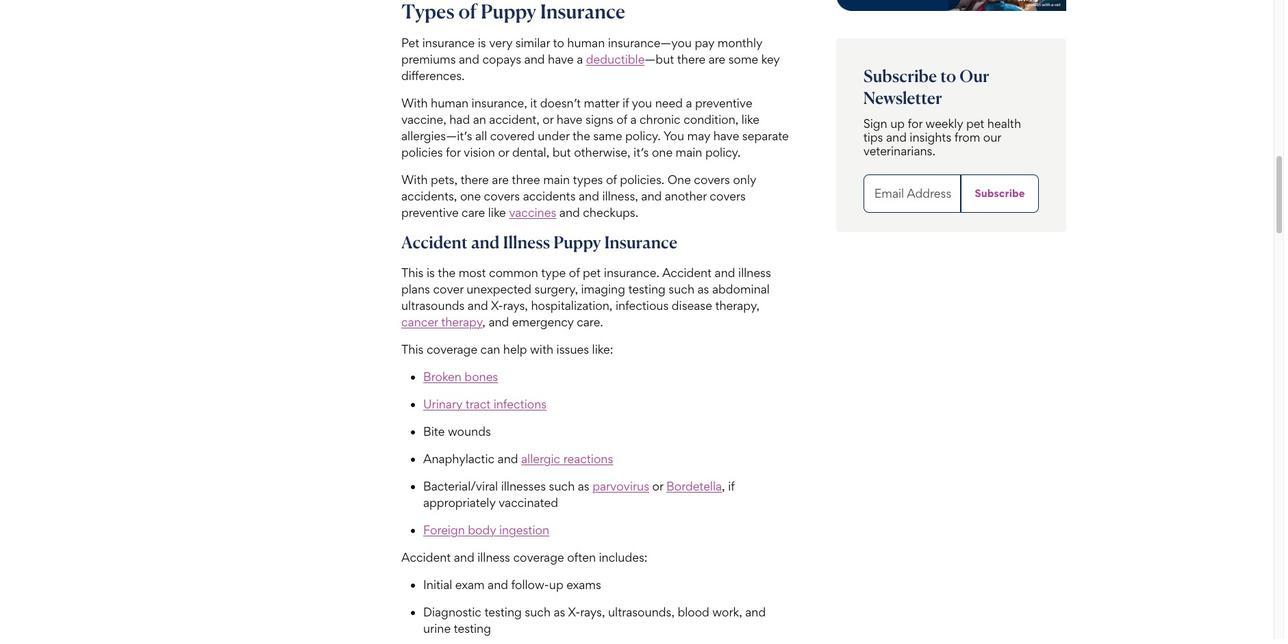 Task type: describe. For each thing, give the bounding box(es) containing it.
if inside with human insurance, it doesn't matter if you need a preventive vaccine, had an accident, or have signs of a chronic condition, like allergies—it's all covered under the same policy. you may have separate policies for vision or dental, but otherwise, it's one main policy.
[[622, 96, 629, 110]]

, inside this is the most common type of pet insurance. accident and illness plans cover unexpected surgery, imaging testing such as abdominal ultrasounds and x-rays, hospitalization, infectious disease therapy, cancer therapy , and emergency care.
[[482, 315, 486, 329]]

hospitalization,
[[531, 298, 613, 313]]

x- inside this is the most common type of pet insurance. accident and illness plans cover unexpected surgery, imaging testing such as abdominal ultrasounds and x-rays, hospitalization, infectious disease therapy, cancer therapy , and emergency care.
[[491, 298, 503, 313]]

broken bones
[[423, 370, 498, 384]]

one inside with pets, there are three main types of policies. one covers only accidents, one covers accidents and illness, and another covers preventive care like
[[460, 189, 481, 203]]

infections
[[494, 397, 547, 411]]

initial
[[423, 578, 452, 592]]

accident for accident and illness coverage often includes:
[[401, 550, 451, 565]]

need
[[655, 96, 683, 110]]

to inside subscribe to our newsletter
[[940, 66, 956, 86]]

doesn't
[[540, 96, 581, 110]]

chronic
[[640, 112, 681, 126]]

are inside "—but there are some key differences."
[[709, 52, 725, 66]]

with human insurance, it doesn't matter if you need a preventive vaccine, had an accident, or have signs of a chronic condition, like allergies—it's all covered under the same policy. you may have separate policies for vision or dental, but otherwise, it's one main policy.
[[401, 96, 789, 159]]

1 vertical spatial a
[[686, 96, 692, 110]]

ultrasounds
[[401, 298, 465, 313]]

if inside , if appropriately vaccinated
[[728, 479, 735, 494]]

from
[[955, 130, 980, 145]]

up inside sign up for weekly pet health tips and insights from our veterinarians.
[[890, 117, 905, 131]]

have inside 'pet insurance is very similar to human insurance—you pay monthly premiums and copays and have a'
[[548, 52, 574, 66]]

can
[[480, 342, 500, 357]]

differences.
[[401, 68, 465, 83]]

urinary tract infections link
[[423, 397, 547, 411]]

three
[[512, 172, 540, 187]]

an
[[473, 112, 486, 126]]

1 vertical spatial coverage
[[513, 550, 564, 565]]

puppy
[[554, 232, 601, 253]]

insurance
[[422, 35, 475, 50]]

very
[[489, 35, 512, 50]]

common
[[489, 265, 538, 280]]

and up this coverage can help with issues like:
[[489, 315, 509, 329]]

and down "care"
[[471, 232, 500, 253]]

0 horizontal spatial or
[[498, 145, 509, 159]]

like inside with pets, there are three main types of policies. one covers only accidents, one covers accidents and illness, and another covers preventive care like
[[488, 205, 506, 220]]

accidents
[[523, 189, 576, 203]]

parvovirus
[[593, 479, 649, 494]]

preventive inside with pets, there are three main types of policies. one covers only accidents, one covers accidents and illness, and another covers preventive care like
[[401, 205, 459, 220]]

pet inside sign up for weekly pet health tips and insights from our veterinarians.
[[966, 117, 984, 131]]

therapy,
[[715, 298, 760, 313]]

the inside with human insurance, it doesn't matter if you need a preventive vaccine, had an accident, or have signs of a chronic condition, like allergies—it's all covered under the same policy. you may have separate policies for vision or dental, but otherwise, it's one main policy.
[[572, 129, 590, 143]]

subscribe for subscribe
[[975, 187, 1025, 200]]

premiums
[[401, 52, 456, 66]]

with for with human insurance, it doesn't matter if you need a preventive vaccine, had an accident, or have signs of a chronic condition, like allergies—it's all covered under the same policy. you may have separate policies for vision or dental, but otherwise, it's one main policy.
[[401, 96, 428, 110]]

bacterial/viral illnesses such as parvovirus or bordetella
[[423, 479, 722, 494]]

—but
[[645, 52, 674, 66]]

1 vertical spatial up
[[549, 578, 563, 592]]

2 vertical spatial testing
[[454, 622, 491, 636]]

disease
[[672, 298, 712, 313]]

and up abdominal
[[715, 265, 735, 280]]

health
[[987, 117, 1021, 131]]

, inside , if appropriately vaccinated
[[722, 479, 725, 494]]

accident and illness coverage often includes:
[[401, 550, 648, 565]]

help
[[503, 342, 527, 357]]

accident,
[[489, 112, 540, 126]]

is inside 'pet insurance is very similar to human insurance—you pay monthly premiums and copays and have a'
[[478, 35, 486, 50]]

diagnostic testing such as x-rays, ultrasounds, blood work, and urine testing
[[423, 605, 766, 636]]

allergic reactions link
[[521, 452, 613, 466]]

ultrasounds,
[[608, 605, 675, 620]]

one
[[668, 172, 691, 187]]

therapy
[[441, 315, 482, 329]]

subscribe button
[[961, 175, 1039, 213]]

some
[[728, 52, 758, 66]]

of inside with pets, there are three main types of policies. one covers only accidents, one covers accidents and illness, and another covers preventive care like
[[606, 172, 617, 187]]

tips
[[863, 130, 883, 145]]

this for this coverage can help with issues like:
[[401, 342, 424, 357]]

insurance
[[604, 232, 677, 253]]

insurance.
[[604, 265, 659, 280]]

parvovirus link
[[593, 479, 649, 494]]

cancer therapy link
[[401, 315, 482, 329]]

0 vertical spatial or
[[543, 112, 554, 126]]

veterinarians.
[[863, 144, 935, 159]]

wounds
[[448, 424, 491, 439]]

issues
[[556, 342, 589, 357]]

main inside with human insurance, it doesn't matter if you need a preventive vaccine, had an accident, or have signs of a chronic condition, like allergies—it's all covered under the same policy. you may have separate policies for vision or dental, but otherwise, it's one main policy.
[[676, 145, 702, 159]]

with
[[530, 342, 553, 357]]

2 vertical spatial have
[[713, 129, 739, 143]]

are inside with pets, there are three main types of policies. one covers only accidents, one covers accidents and illness, and another covers preventive care like
[[492, 172, 509, 187]]

under
[[538, 129, 569, 143]]

vision
[[464, 145, 495, 159]]

pet
[[401, 35, 419, 50]]

newsletter
[[863, 87, 942, 108]]

most
[[459, 265, 486, 280]]

of inside this is the most common type of pet insurance. accident and illness plans cover unexpected surgery, imaging testing such as abdominal ultrasounds and x-rays, hospitalization, infectious disease therapy, cancer therapy , and emergency care.
[[569, 265, 580, 280]]

it
[[530, 96, 537, 110]]

bacterial/viral
[[423, 479, 498, 494]]

reactions
[[563, 452, 613, 466]]

you
[[663, 129, 684, 143]]

0 horizontal spatial illness
[[477, 550, 510, 565]]

follow-
[[511, 578, 549, 592]]

subscribe to our newsletter
[[863, 66, 990, 108]]

for inside with human insurance, it doesn't matter if you need a preventive vaccine, had an accident, or have signs of a chronic condition, like allergies—it's all covered under the same policy. you may have separate policies for vision or dental, but otherwise, it's one main policy.
[[446, 145, 461, 159]]

anaphylactic
[[423, 452, 495, 466]]

appropriately
[[423, 496, 496, 510]]

it's
[[634, 145, 649, 159]]

unexpected
[[467, 282, 532, 296]]

the inside this is the most common type of pet insurance. accident and illness plans cover unexpected surgery, imaging testing such as abdominal ultrasounds and x-rays, hospitalization, infectious disease therapy, cancer therapy , and emergency care.
[[438, 265, 456, 280]]

covers up another
[[694, 172, 730, 187]]

with pets, there are three main types of policies. one covers only accidents, one covers accidents and illness, and another covers preventive care like
[[401, 172, 756, 220]]

key
[[761, 52, 780, 66]]

—but there are some key differences.
[[401, 52, 780, 83]]

one inside with human insurance, it doesn't matter if you need a preventive vaccine, had an accident, or have signs of a chronic condition, like allergies—it's all covered under the same policy. you may have separate policies for vision or dental, but otherwise, it's one main policy.
[[652, 145, 673, 159]]

bones
[[465, 370, 498, 384]]

testing inside this is the most common type of pet insurance. accident and illness plans cover unexpected surgery, imaging testing such as abdominal ultrasounds and x-rays, hospitalization, infectious disease therapy, cancer therapy , and emergency care.
[[628, 282, 666, 296]]

vaccine,
[[401, 112, 446, 126]]

and down similar
[[524, 52, 545, 66]]

bordetella link
[[666, 479, 722, 494]]

this coverage can help with issues like:
[[401, 342, 613, 357]]

rays, inside diagnostic testing such as x-rays, ultrasounds, blood work, and urine testing
[[580, 605, 605, 620]]

2 vertical spatial a
[[630, 112, 637, 126]]

body
[[468, 523, 496, 537]]

ingestion
[[499, 523, 549, 537]]

insights
[[910, 130, 951, 145]]

like:
[[592, 342, 613, 357]]

1 vertical spatial testing
[[484, 605, 522, 620]]

dental,
[[512, 145, 549, 159]]

accident for accident and illness puppy insurance
[[401, 232, 468, 253]]

separate
[[742, 129, 789, 143]]



Task type: locate. For each thing, give the bounding box(es) containing it.
0 horizontal spatial human
[[431, 96, 469, 110]]

had
[[449, 112, 470, 126]]

1 vertical spatial of
[[606, 172, 617, 187]]

human inside 'pet insurance is very similar to human insurance—you pay monthly premiums and copays and have a'
[[567, 35, 605, 50]]

1 horizontal spatial for
[[908, 117, 922, 131]]

subscribe inside subscribe to our newsletter
[[863, 66, 937, 86]]

subscribe up newsletter
[[863, 66, 937, 86]]

preventive down accidents,
[[401, 205, 459, 220]]

with inside with human insurance, it doesn't matter if you need a preventive vaccine, had an accident, or have signs of a chronic condition, like allergies—it's all covered under the same policy. you may have separate policies for vision or dental, but otherwise, it's one main policy.
[[401, 96, 428, 110]]

and up exam
[[454, 550, 474, 565]]

1 vertical spatial pet
[[583, 265, 601, 280]]

0 vertical spatial like
[[742, 112, 759, 126]]

illnesses
[[501, 479, 546, 494]]

cover
[[433, 282, 463, 296]]

and right exam
[[488, 578, 508, 592]]

work,
[[712, 605, 742, 620]]

bite wounds
[[423, 424, 491, 439]]

includes:
[[599, 550, 648, 565]]

such inside diagnostic testing such as x-rays, ultrasounds, blood work, and urine testing
[[525, 605, 551, 620]]

human up 'had'
[[431, 96, 469, 110]]

our
[[960, 66, 990, 86]]

up right the "sign" at the right of page
[[890, 117, 905, 131]]

1 vertical spatial the
[[438, 265, 456, 280]]

pet up imaging at top
[[583, 265, 601, 280]]

testing up infectious
[[628, 282, 666, 296]]

1 horizontal spatial rays,
[[580, 605, 605, 620]]

1 vertical spatial preventive
[[401, 205, 459, 220]]

subscribe for subscribe to our newsletter
[[863, 66, 937, 86]]

like up 'separate'
[[742, 112, 759, 126]]

1 horizontal spatial ,
[[722, 479, 725, 494]]

coverage up follow-
[[513, 550, 564, 565]]

for
[[908, 117, 922, 131], [446, 145, 461, 159]]

testing
[[628, 282, 666, 296], [484, 605, 522, 620], [454, 622, 491, 636]]

x- down exams
[[568, 605, 580, 620]]

0 vertical spatial rays,
[[503, 298, 528, 313]]

policy.
[[625, 129, 661, 143], [705, 145, 741, 159]]

0 vertical spatial have
[[548, 52, 574, 66]]

human inside with human insurance, it doesn't matter if you need a preventive vaccine, had an accident, or have signs of a chronic condition, like allergies—it's all covered under the same policy. you may have separate policies for vision or dental, but otherwise, it's one main policy.
[[431, 96, 469, 110]]

foreign
[[423, 523, 465, 537]]

or down covered
[[498, 145, 509, 159]]

rays, inside this is the most common type of pet insurance. accident and illness plans cover unexpected surgery, imaging testing such as abdominal ultrasounds and x-rays, hospitalization, infectious disease therapy, cancer therapy , and emergency care.
[[503, 298, 528, 313]]

urinary
[[423, 397, 462, 411]]

0 horizontal spatial ,
[[482, 315, 486, 329]]

as down reactions
[[578, 479, 589, 494]]

insurance—you
[[608, 35, 692, 50]]

0 horizontal spatial there
[[461, 172, 489, 187]]

main inside with pets, there are three main types of policies. one covers only accidents, one covers accidents and illness, and another covers preventive care like
[[543, 172, 570, 187]]

sign
[[863, 117, 887, 131]]

1 vertical spatial this
[[401, 342, 424, 357]]

care.
[[577, 315, 603, 329]]

2 vertical spatial such
[[525, 605, 551, 620]]

illness down foreign body ingestion
[[477, 550, 510, 565]]

policies
[[401, 145, 443, 159]]

this for this is the most common type of pet insurance. accident and illness plans cover unexpected surgery, imaging testing such as abdominal ultrasounds and x-rays, hospitalization, infectious disease therapy, cancer therapy , and emergency care.
[[401, 265, 424, 280]]

such
[[669, 282, 694, 296], [549, 479, 575, 494], [525, 605, 551, 620]]

illness
[[738, 265, 771, 280], [477, 550, 510, 565]]

for down the allergies—it's
[[446, 145, 461, 159]]

pet inside this is the most common type of pet insurance. accident and illness plans cover unexpected surgery, imaging testing such as abdominal ultrasounds and x-rays, hospitalization, infectious disease therapy, cancer therapy , and emergency care.
[[583, 265, 601, 280]]

up left exams
[[549, 578, 563, 592]]

0 vertical spatial pet
[[966, 117, 984, 131]]

initial exam and follow-up exams
[[423, 578, 601, 592]]

the down signs
[[572, 129, 590, 143]]

if right the bordetella
[[728, 479, 735, 494]]

preventive up condition,
[[695, 96, 752, 110]]

and right the tips at the right
[[886, 130, 907, 145]]

main down may
[[676, 145, 702, 159]]

accidents,
[[401, 189, 457, 203]]

one down you
[[652, 145, 673, 159]]

policy. down may
[[705, 145, 741, 159]]

and down "types"
[[579, 189, 599, 203]]

0 vertical spatial there
[[677, 52, 706, 66]]

1 horizontal spatial like
[[742, 112, 759, 126]]

vaccines and checkups.
[[509, 205, 638, 220]]

0 vertical spatial illness
[[738, 265, 771, 280]]

for down newsletter
[[908, 117, 922, 131]]

and right "work,"
[[745, 605, 766, 620]]

2 with from the top
[[401, 172, 428, 187]]

2 horizontal spatial as
[[698, 282, 709, 296]]

preventive inside with human insurance, it doesn't matter if you need a preventive vaccine, had an accident, or have signs of a chronic condition, like allergies—it's all covered under the same policy. you may have separate policies for vision or dental, but otherwise, it's one main policy.
[[695, 96, 752, 110]]

pet
[[966, 117, 984, 131], [583, 265, 601, 280]]

1 horizontal spatial pet
[[966, 117, 984, 131]]

the up cover
[[438, 265, 456, 280]]

rays, down exams
[[580, 605, 605, 620]]

0 vertical spatial to
[[553, 35, 564, 50]]

this
[[401, 265, 424, 280], [401, 342, 424, 357]]

with inside with pets, there are three main types of policies. one covers only accidents, one covers accidents and illness, and another covers preventive care like
[[401, 172, 428, 187]]

covers down the only
[[710, 189, 746, 203]]

1 horizontal spatial up
[[890, 117, 905, 131]]

1 vertical spatial human
[[431, 96, 469, 110]]

illness,
[[602, 189, 638, 203]]

with up vaccine,
[[401, 96, 428, 110]]

0 vertical spatial is
[[478, 35, 486, 50]]

there down 'pay'
[[677, 52, 706, 66]]

like right "care"
[[488, 205, 506, 220]]

such for or
[[549, 479, 575, 494]]

a right need
[[686, 96, 692, 110]]

2 vertical spatial of
[[569, 265, 580, 280]]

vaccines link
[[509, 205, 556, 220]]

as for ultrasounds,
[[554, 605, 565, 620]]

illness
[[503, 232, 550, 253]]

a
[[577, 52, 583, 66], [686, 96, 692, 110], [630, 112, 637, 126]]

of right type at the top left of the page
[[569, 265, 580, 280]]

there inside with pets, there are three main types of policies. one covers only accidents, one covers accidents and illness, and another covers preventive care like
[[461, 172, 489, 187]]

0 horizontal spatial subscribe
[[863, 66, 937, 86]]

1 horizontal spatial to
[[940, 66, 956, 86]]

for inside sign up for weekly pet health tips and insights from our veterinarians.
[[908, 117, 922, 131]]

and up the therapy
[[468, 298, 488, 313]]

1 vertical spatial accident
[[662, 265, 712, 280]]

only
[[733, 172, 756, 187]]

2 horizontal spatial or
[[652, 479, 663, 494]]

is up plans
[[427, 265, 435, 280]]

1 vertical spatial policy.
[[705, 145, 741, 159]]

rays, down the unexpected
[[503, 298, 528, 313]]

2 this from the top
[[401, 342, 424, 357]]

blood
[[678, 605, 709, 620]]

1 horizontal spatial a
[[630, 112, 637, 126]]

2 vertical spatial or
[[652, 479, 663, 494]]

testing down diagnostic
[[454, 622, 491, 636]]

1 vertical spatial like
[[488, 205, 506, 220]]

0 vertical spatial accident
[[401, 232, 468, 253]]

of up same
[[617, 112, 627, 126]]

cancer
[[401, 315, 438, 329]]

or
[[543, 112, 554, 126], [498, 145, 509, 159], [652, 479, 663, 494]]

bite
[[423, 424, 445, 439]]

1 vertical spatial subscribe
[[975, 187, 1025, 200]]

have down condition,
[[713, 129, 739, 143]]

or up under
[[543, 112, 554, 126]]

0 horizontal spatial x-
[[491, 298, 503, 313]]

human up "—but there are some key differences."
[[567, 35, 605, 50]]

1 vertical spatial have
[[557, 112, 583, 126]]

0 vertical spatial such
[[669, 282, 694, 296]]

and inside diagnostic testing such as x-rays, ultrasounds, blood work, and urine testing
[[745, 605, 766, 620]]

0 horizontal spatial coverage
[[427, 342, 477, 357]]

0 horizontal spatial rays,
[[503, 298, 528, 313]]

there inside "—but there are some key differences."
[[677, 52, 706, 66]]

preventive
[[695, 96, 752, 110], [401, 205, 459, 220]]

to inside 'pet insurance is very similar to human insurance—you pay monthly premiums and copays and have a'
[[553, 35, 564, 50]]

1 horizontal spatial subscribe
[[975, 187, 1025, 200]]

0 horizontal spatial if
[[622, 96, 629, 110]]

if left you
[[622, 96, 629, 110]]

0 horizontal spatial as
[[554, 605, 565, 620]]

tract
[[465, 397, 491, 411]]

a down you
[[630, 112, 637, 126]]

0 vertical spatial policy.
[[625, 129, 661, 143]]

0 vertical spatial are
[[709, 52, 725, 66]]

pet left health
[[966, 117, 984, 131]]

this is the most common type of pet insurance. accident and illness plans cover unexpected surgery, imaging testing such as abdominal ultrasounds and x-rays, hospitalization, infectious disease therapy, cancer therapy , and emergency care.
[[401, 265, 771, 329]]

covers down three
[[484, 189, 520, 203]]

1 horizontal spatial main
[[676, 145, 702, 159]]

a inside 'pet insurance is very similar to human insurance—you pay monthly premiums and copays and have a'
[[577, 52, 583, 66]]

and down insurance
[[459, 52, 479, 66]]

such for rays,
[[525, 605, 551, 620]]

0 horizontal spatial a
[[577, 52, 583, 66]]

accident up initial
[[401, 550, 451, 565]]

1 vertical spatial are
[[492, 172, 509, 187]]

with for with pets, there are three main types of policies. one covers only accidents, one covers accidents and illness, and another covers preventive care like
[[401, 172, 428, 187]]

vaccines
[[509, 205, 556, 220]]

copays
[[482, 52, 521, 66]]

1 vertical spatial such
[[549, 479, 575, 494]]

urine
[[423, 622, 451, 636]]

2 vertical spatial as
[[554, 605, 565, 620]]

there down the vision
[[461, 172, 489, 187]]

surgery,
[[535, 282, 578, 296]]

allergic
[[521, 452, 560, 466]]

as inside diagnostic testing such as x-rays, ultrasounds, blood work, and urine testing
[[554, 605, 565, 620]]

another
[[665, 189, 707, 203]]

0 horizontal spatial for
[[446, 145, 461, 159]]

are down 'pay'
[[709, 52, 725, 66]]

accident and illness puppy insurance
[[401, 232, 677, 253]]

0 vertical spatial one
[[652, 145, 673, 159]]

x- down the unexpected
[[491, 298, 503, 313]]

and up illnesses
[[498, 452, 518, 466]]

of up illness,
[[606, 172, 617, 187]]

and inside sign up for weekly pet health tips and insights from our veterinarians.
[[886, 130, 907, 145]]

is left "very"
[[478, 35, 486, 50]]

deductible
[[586, 52, 645, 66]]

1 vertical spatial or
[[498, 145, 509, 159]]

types
[[573, 172, 603, 187]]

0 vertical spatial testing
[[628, 282, 666, 296]]

0 vertical spatial as
[[698, 282, 709, 296]]

1 vertical spatial main
[[543, 172, 570, 187]]

1 vertical spatial one
[[460, 189, 481, 203]]

x-
[[491, 298, 503, 313], [568, 605, 580, 620]]

have down doesn't
[[557, 112, 583, 126]]

0 horizontal spatial like
[[488, 205, 506, 220]]

such up disease
[[669, 282, 694, 296]]

type
[[541, 265, 566, 280]]

foreign body ingestion
[[423, 523, 549, 537]]

accident
[[401, 232, 468, 253], [662, 265, 712, 280], [401, 550, 451, 565]]

1 vertical spatial x-
[[568, 605, 580, 620]]

main
[[676, 145, 702, 159], [543, 172, 570, 187]]

1 horizontal spatial policy.
[[705, 145, 741, 159]]

exam
[[455, 578, 485, 592]]

such inside this is the most common type of pet insurance. accident and illness plans cover unexpected surgery, imaging testing such as abdominal ultrasounds and x-rays, hospitalization, infectious disease therapy, cancer therapy , and emergency care.
[[669, 282, 694, 296]]

this up plans
[[401, 265, 424, 280]]

0 horizontal spatial to
[[553, 35, 564, 50]]

with up accidents,
[[401, 172, 428, 187]]

diagnostic
[[423, 605, 481, 620]]

are left three
[[492, 172, 509, 187]]

all
[[475, 129, 487, 143]]

such down follow-
[[525, 605, 551, 620]]

checkups.
[[583, 205, 638, 220]]

illness up abdominal
[[738, 265, 771, 280]]

human
[[567, 35, 605, 50], [431, 96, 469, 110]]

1 vertical spatial illness
[[477, 550, 510, 565]]

this inside this is the most common type of pet insurance. accident and illness plans cover unexpected surgery, imaging testing such as abdominal ultrasounds and x-rays, hospitalization, infectious disease therapy, cancer therapy , and emergency care.
[[401, 265, 424, 280]]

0 vertical spatial coverage
[[427, 342, 477, 357]]

bordetella
[[666, 479, 722, 494]]

1 vertical spatial with
[[401, 172, 428, 187]]

like inside with human insurance, it doesn't matter if you need a preventive vaccine, had an accident, or have signs of a chronic condition, like allergies—it's all covered under the same policy. you may have separate policies for vision or dental, but otherwise, it's one main policy.
[[742, 112, 759, 126]]

a left deductible link
[[577, 52, 583, 66]]

main up accidents
[[543, 172, 570, 187]]

None email field
[[863, 175, 961, 213]]

and down accidents
[[559, 205, 580, 220]]

1 vertical spatial if
[[728, 479, 735, 494]]

coverage up broken bones
[[427, 342, 477, 357]]

emergency
[[512, 315, 574, 329]]

x- inside diagnostic testing such as x-rays, ultrasounds, blood work, and urine testing
[[568, 605, 580, 620]]

1 vertical spatial there
[[461, 172, 489, 187]]

as up disease
[[698, 282, 709, 296]]

0 vertical spatial x-
[[491, 298, 503, 313]]

0 horizontal spatial is
[[427, 265, 435, 280]]

1 horizontal spatial one
[[652, 145, 673, 159]]

1 this from the top
[[401, 265, 424, 280]]

anaphylactic and allergic reactions
[[423, 452, 613, 466]]

1 with from the top
[[401, 96, 428, 110]]

0 vertical spatial preventive
[[695, 96, 752, 110]]

testing down initial exam and follow-up exams
[[484, 605, 522, 620]]

0 horizontal spatial pet
[[583, 265, 601, 280]]

0 vertical spatial with
[[401, 96, 428, 110]]

deductible link
[[586, 52, 645, 66]]

one up "care"
[[460, 189, 481, 203]]

policy. up it's
[[625, 129, 661, 143]]

subscribe inside button
[[975, 187, 1025, 200]]

pay
[[695, 35, 715, 50]]

is inside this is the most common type of pet insurance. accident and illness plans cover unexpected surgery, imaging testing such as abdominal ultrasounds and x-rays, hospitalization, infectious disease therapy, cancer therapy , and emergency care.
[[427, 265, 435, 280]]

to right similar
[[553, 35, 564, 50]]

0 vertical spatial if
[[622, 96, 629, 110]]

0 horizontal spatial policy.
[[625, 129, 661, 143]]

of inside with human insurance, it doesn't matter if you need a preventive vaccine, had an accident, or have signs of a chronic condition, like allergies—it's all covered under the same policy. you may have separate policies for vision or dental, but otherwise, it's one main policy.
[[617, 112, 627, 126]]

0 vertical spatial of
[[617, 112, 627, 126]]

accident inside this is the most common type of pet insurance. accident and illness plans cover unexpected surgery, imaging testing such as abdominal ultrasounds and x-rays, hospitalization, infectious disease therapy, cancer therapy , and emergency care.
[[662, 265, 712, 280]]

weekly
[[926, 117, 963, 131]]

1 horizontal spatial human
[[567, 35, 605, 50]]

0 vertical spatial subscribe
[[863, 66, 937, 86]]

matter
[[584, 96, 619, 110]]

0 vertical spatial the
[[572, 129, 590, 143]]

0 horizontal spatial the
[[438, 265, 456, 280]]

is
[[478, 35, 486, 50], [427, 265, 435, 280]]

subscribe down our
[[975, 187, 1025, 200]]

1 vertical spatial is
[[427, 265, 435, 280]]

0 horizontal spatial up
[[549, 578, 563, 592]]

1 horizontal spatial x-
[[568, 605, 580, 620]]

0 horizontal spatial preventive
[[401, 205, 459, 220]]

insurance,
[[472, 96, 527, 110]]

have down similar
[[548, 52, 574, 66]]

to left our
[[940, 66, 956, 86]]

such down allergic reactions link
[[549, 479, 575, 494]]

as for bordetella
[[578, 479, 589, 494]]

get instant vet help via chat or video. connect with a vet. chewy health image
[[836, 0, 1066, 11]]

2 vertical spatial accident
[[401, 550, 451, 565]]

sign up for weekly pet health tips and insights from our veterinarians.
[[863, 117, 1021, 159]]

1 horizontal spatial is
[[478, 35, 486, 50]]

1 horizontal spatial the
[[572, 129, 590, 143]]

as inside this is the most common type of pet insurance. accident and illness plans cover unexpected surgery, imaging testing such as abdominal ultrasounds and x-rays, hospitalization, infectious disease therapy, cancer therapy , and emergency care.
[[698, 282, 709, 296]]

there
[[677, 52, 706, 66], [461, 172, 489, 187]]

and down policies.
[[641, 189, 662, 203]]

1 horizontal spatial as
[[578, 479, 589, 494]]

accident down accidents,
[[401, 232, 468, 253]]

urinary tract infections
[[423, 397, 547, 411]]

accident up disease
[[662, 265, 712, 280]]

this down cancer
[[401, 342, 424, 357]]

illness inside this is the most common type of pet insurance. accident and illness plans cover unexpected surgery, imaging testing such as abdominal ultrasounds and x-rays, hospitalization, infectious disease therapy, cancer therapy , and emergency care.
[[738, 265, 771, 280]]

or left bordetella link
[[652, 479, 663, 494]]

1 horizontal spatial there
[[677, 52, 706, 66]]

rays,
[[503, 298, 528, 313], [580, 605, 605, 620]]

1 vertical spatial to
[[940, 66, 956, 86]]

0 horizontal spatial are
[[492, 172, 509, 187]]

as down initial exam and follow-up exams
[[554, 605, 565, 620]]

1 horizontal spatial preventive
[[695, 96, 752, 110]]



Task type: vqa. For each thing, say whether or not it's contained in the screenshot.
'Health Tools'
no



